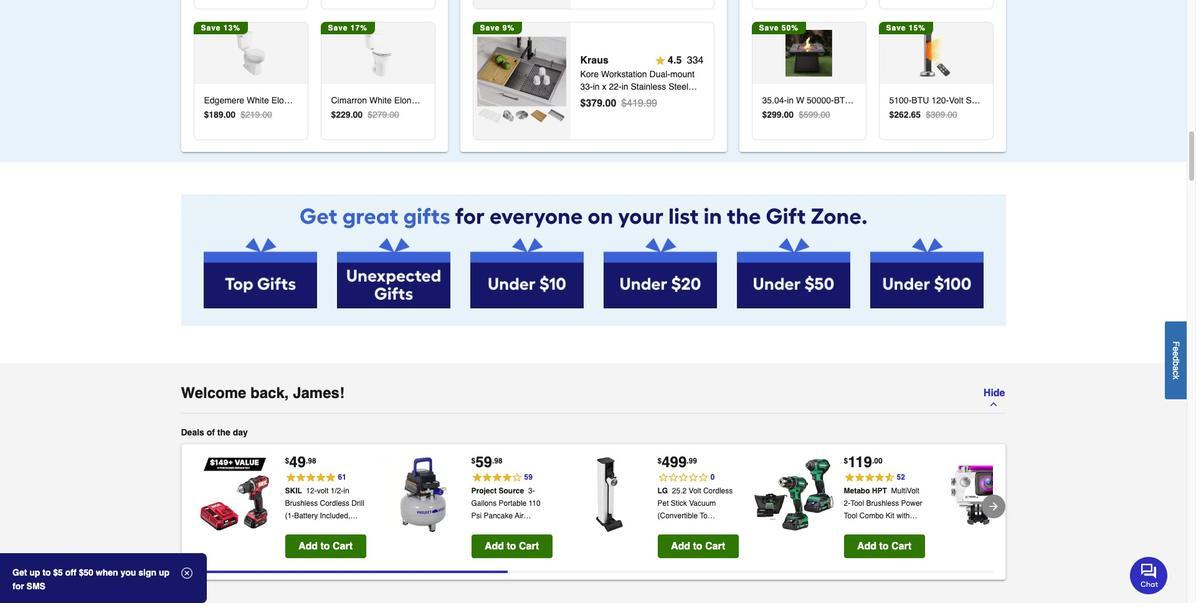Task type: locate. For each thing, give the bounding box(es) containing it.
1 horizontal spatial cordless
[[704, 487, 733, 496]]

multivolt
[[892, 487, 920, 496]]

25.2 volt cordless pet stick vacuum (convertible to handheld)
[[658, 487, 733, 533]]

98 right 59 at the bottom left
[[494, 457, 503, 465]]

f e e d b a c k
[[1172, 341, 1182, 379]]

2 brushless from the left
[[867, 499, 899, 508]]

brushless up the 'battery'
[[285, 499, 318, 508]]

add to cart for 499
[[671, 541, 725, 552]]

charger down batteries
[[889, 537, 916, 545]]

batteries
[[888, 524, 918, 533]]

fire pits & outdoor heating image up $599.00 in the right top of the page
[[786, 30, 832, 76]]

to left $5
[[43, 568, 51, 578]]

save left 13% on the left of the page
[[201, 24, 221, 33]]

bathroom image for $279.00
[[355, 30, 401, 76]]

cordless
[[704, 487, 733, 496], [320, 499, 350, 508]]

1 horizontal spatial included)
[[844, 549, 875, 558]]

0 horizontal spatial 98
[[308, 457, 316, 465]]

$ up project on the bottom left of page
[[471, 457, 476, 465]]

compressor
[[471, 524, 512, 533]]

3 add to cart button from the left
[[658, 535, 739, 558]]

up right sign
[[159, 568, 170, 578]]

1 brushless from the left
[[285, 499, 318, 508]]

0 horizontal spatial brushless
[[285, 499, 318, 508]]

. for 379
[[603, 98, 605, 109]]

99
[[689, 457, 697, 465]]

kitchen
[[581, 107, 610, 117]]

00 inside the '$ 119 . 00'
[[875, 457, 883, 465]]

add to cart for 59
[[485, 541, 539, 552]]

1 cart from the left
[[333, 541, 353, 552]]

to for 499
[[693, 541, 703, 552]]

2 bathroom image from the left
[[355, 30, 401, 76]]

under 10 dollars. image
[[470, 238, 584, 309]]

under 20 dollars. image
[[604, 238, 717, 309]]

$ for 59
[[471, 457, 476, 465]]

3 add to cart from the left
[[671, 541, 725, 552]]

hide
[[984, 388, 1006, 399]]

to down compressor
[[507, 541, 516, 552]]

pink 2-in-1 camera for action and outdoor activities - waterproof case included image
[[939, 454, 1020, 535]]

add to cart down "handheld)"
[[671, 541, 725, 552]]

229
[[336, 109, 351, 119]]

. left $219.00 at the top of the page
[[224, 109, 226, 119]]

1 up from the left
[[29, 568, 40, 578]]

save 50%
[[759, 24, 799, 33]]

98 right 49
[[308, 457, 316, 465]]

hide button
[[983, 386, 1006, 410]]

2 add to cart from the left
[[485, 541, 539, 552]]

1 fire pits & outdoor heating image from the left
[[786, 30, 832, 76]]

98 inside $ 59 . 98
[[494, 457, 503, 465]]

to for 119
[[880, 541, 889, 552]]

up
[[29, 568, 40, 578], [159, 568, 170, 578]]

98 inside $ 49 . 98
[[308, 457, 316, 465]]

$ up the lg
[[658, 457, 662, 465]]

included) down "included," at the bottom left of page
[[314, 524, 345, 533]]

0 horizontal spatial up
[[29, 568, 40, 578]]

. inside the '$ 119 . 00'
[[872, 457, 875, 465]]

. for 229
[[351, 109, 353, 119]]

50%
[[782, 24, 799, 33]]

e up "b"
[[1172, 351, 1182, 356]]

. left $279.00
[[351, 109, 353, 119]]

0 vertical spatial workstation
[[601, 69, 647, 79]]

f e e d b a c k button
[[1165, 321, 1187, 399]]

metabo
[[844, 487, 870, 496]]

add down compressor
[[485, 541, 504, 552]]

1 vertical spatial workstation
[[657, 94, 703, 104]]

bathroom image
[[228, 30, 274, 76], [355, 30, 401, 76]]

. inside $ 499 . 99
[[687, 457, 689, 465]]

save left 50%
[[759, 24, 779, 33]]

. inside $ 59 . 98
[[492, 457, 494, 465]]

1 save from the left
[[201, 24, 221, 33]]

tool up soft
[[844, 512, 858, 520]]

2 98 from the left
[[494, 457, 503, 465]]

cordless up "included," at the bottom left of page
[[320, 499, 350, 508]]

2 cart from the left
[[519, 541, 539, 552]]

1 horizontal spatial charger
[[889, 537, 916, 545]]

(1-
[[285, 512, 294, 520]]

add for 119
[[857, 541, 877, 552]]

cart down "to"
[[705, 541, 725, 552]]

$ left $219.00 at the top of the page
[[204, 109, 209, 119]]

25.2
[[672, 487, 687, 496]]

. inside $ 49 . 98
[[306, 457, 308, 465]]

4.5 334
[[668, 55, 704, 66]]

workstation up the 22- on the top right
[[601, 69, 647, 79]]

add to cart button for 49
[[285, 535, 366, 558]]

. up the hpt
[[872, 457, 875, 465]]

add to cart button down "included," at the bottom left of page
[[285, 535, 366, 558]]

chat invite button image
[[1130, 556, 1169, 594]]

2- down metabo
[[844, 499, 851, 508]]

add to cart button down (2-
[[844, 535, 925, 558]]

to
[[321, 541, 330, 552], [507, 541, 516, 552], [693, 541, 703, 552], [880, 541, 889, 552], [43, 568, 51, 578]]

in up bowl
[[622, 82, 629, 92]]

2 add from the left
[[485, 541, 504, 552]]

$ for 119
[[844, 457, 848, 465]]

$ up "skil"
[[285, 457, 289, 465]]

$ for 229
[[331, 109, 336, 119]]

00 right '229'
[[353, 109, 363, 119]]

00 right 379
[[605, 98, 617, 109]]

$ left $279.00
[[331, 109, 336, 119]]

brushless inside 12-volt 1/2-in brushless cordless drill (1-battery included, charger included)
[[285, 499, 318, 508]]

. left $599.00 in the right top of the page
[[782, 109, 784, 119]]

1 vertical spatial included)
[[844, 549, 875, 558]]

. up project source
[[492, 457, 494, 465]]

3 cart from the left
[[705, 541, 725, 552]]

james
[[293, 385, 340, 402]]

handheld)
[[658, 524, 692, 533]]

49
[[289, 454, 306, 471]]

00 for 229
[[353, 109, 363, 119]]

$ left $599.00 in the right top of the page
[[762, 109, 767, 119]]

15%
[[909, 24, 926, 33]]

tool down metabo
[[851, 499, 865, 508]]

you
[[121, 568, 136, 578]]

$ 499 . 99
[[658, 454, 697, 471]]

110
[[529, 499, 541, 508]]

$ 49 . 98
[[285, 454, 316, 471]]

fire pits & outdoor heating image for $599.00
[[786, 30, 832, 76]]

fire pits & outdoor heating image
[[786, 30, 832, 76], [913, 30, 960, 76]]

add to cart down compressor
[[485, 541, 539, 552]]

2 fire pits & outdoor heating image from the left
[[913, 30, 960, 76]]

cart for 59
[[519, 541, 539, 552]]

00 for 189
[[226, 109, 236, 119]]

2- right bowl
[[629, 94, 636, 104]]

save 15%
[[887, 24, 926, 33]]

add to cart down "included," at the bottom left of page
[[298, 541, 353, 552]]

2 horizontal spatial in
[[622, 82, 629, 92]]

$599.00
[[799, 109, 831, 119]]

project
[[471, 487, 497, 496]]

1 horizontal spatial workstation
[[657, 94, 703, 104]]

air
[[515, 512, 524, 520]]

save for $ 189 . 00 $219.00
[[201, 24, 221, 33]]

00 right the 299
[[784, 109, 794, 119]]

. left the '$309.00'
[[909, 109, 911, 119]]

stainless
[[631, 82, 666, 92]]

brushless down the hpt
[[867, 499, 899, 508]]

4 add to cart button from the left
[[844, 535, 925, 558]]

brushless
[[285, 499, 318, 508], [867, 499, 899, 508]]

1 horizontal spatial bathroom image
[[355, 30, 401, 76]]

2-
[[629, 94, 636, 104], [844, 499, 851, 508]]

$ for 299
[[762, 109, 767, 119]]

bathroom image up $219.00 at the top of the page
[[228, 30, 274, 76]]

in
[[593, 82, 600, 92], [622, 82, 629, 92], [344, 487, 349, 496]]

top gifts. image
[[203, 238, 317, 309]]

b
[[1172, 361, 1182, 366]]

$ 379 . 00 $419.99
[[581, 98, 658, 109]]

cart down "included," at the bottom left of page
[[333, 541, 353, 552]]

lg
[[658, 487, 668, 496]]

drill
[[352, 499, 364, 508]]

. for 49
[[306, 457, 308, 465]]

1 vertical spatial cordless
[[320, 499, 350, 508]]

0 horizontal spatial 2-
[[629, 94, 636, 104]]

4 save from the left
[[759, 24, 779, 33]]

5 save from the left
[[887, 24, 906, 33]]

arrow right image
[[987, 500, 1000, 513]]

e
[[1172, 346, 1182, 351], [1172, 351, 1182, 356]]

portable
[[499, 499, 527, 508]]

0 vertical spatial cordless
[[704, 487, 733, 496]]

98
[[308, 457, 316, 465], [494, 457, 503, 465]]

$ down 33-
[[581, 98, 586, 109]]

0 horizontal spatial charger
[[285, 524, 312, 533]]

0 horizontal spatial cordless
[[320, 499, 350, 508]]

1 vertical spatial 2-
[[844, 499, 851, 508]]

$ for 189
[[204, 109, 209, 119]]

kraus
[[581, 55, 609, 66]]

metabo hpt
[[844, 487, 887, 496]]

save
[[201, 24, 221, 33], [328, 24, 348, 33], [480, 24, 500, 33], [759, 24, 779, 33], [887, 24, 906, 33]]

combo
[[860, 512, 884, 520]]

. for 299
[[782, 109, 784, 119]]

add to cart down (2-
[[857, 541, 912, 552]]

add for 59
[[485, 541, 504, 552]]

included) inside 12-volt 1/2-in brushless cordless drill (1-battery included, charger included)
[[314, 524, 345, 533]]

e up d
[[1172, 346, 1182, 351]]

0 horizontal spatial bathroom image
[[228, 30, 274, 76]]

save for $ 299 . 00 $599.00
[[759, 24, 779, 33]]

volt
[[689, 487, 701, 496]]

$ for 379
[[581, 98, 586, 109]]

add to cart button down "handheld)"
[[658, 535, 739, 558]]

case
[[860, 524, 877, 533]]

bathroom image up $279.00
[[355, 30, 401, 76]]

$ inside $ 59 . 98
[[471, 457, 476, 465]]

0 vertical spatial 2-
[[629, 94, 636, 104]]

save left 9%
[[480, 24, 500, 33]]

pancake
[[484, 512, 513, 520]]

379
[[586, 98, 603, 109]]

00 right 119 on the right of the page
[[875, 457, 883, 465]]

00 for 119
[[875, 457, 883, 465]]

get up to $5 off $50 when you sign up for sms
[[12, 568, 170, 591]]

scrollbar
[[194, 571, 508, 573]]

in right volt
[[344, 487, 349, 496]]

2 add to cart button from the left
[[471, 535, 552, 558]]

cordless inside 25.2 volt cordless pet stick vacuum (convertible to handheld)
[[704, 487, 733, 496]]

deals of the day
[[181, 428, 248, 438]]

4 add to cart from the left
[[857, 541, 912, 552]]

to down (2-
[[880, 541, 889, 552]]

1 horizontal spatial 2-
[[844, 499, 851, 508]]

$ 229 . 00 $279.00
[[331, 109, 399, 119]]

0 horizontal spatial in
[[344, 487, 349, 496]]

1 horizontal spatial brushless
[[867, 499, 899, 508]]

save left 15%
[[887, 24, 906, 33]]

bowl
[[607, 94, 626, 104]]

to down "to"
[[693, 541, 703, 552]]

hpt
[[872, 487, 887, 496]]

. up the 12-
[[306, 457, 308, 465]]

save left 17%
[[328, 24, 348, 33]]

cordless up vacuum
[[704, 487, 733, 496]]

$ inside the '$ 119 . 00'
[[844, 457, 848, 465]]

add to cart button for 119
[[844, 535, 925, 558]]

25.2 volt cordless pet stick vacuum (convertible to handheld) image
[[567, 454, 648, 535]]

cordless inside 12-volt 1/2-in brushless cordless drill (1-battery included, charger included)
[[320, 499, 350, 508]]

1 horizontal spatial 98
[[494, 457, 503, 465]]

$ inside $ 49 . 98
[[285, 457, 289, 465]]

00
[[605, 98, 617, 109], [226, 109, 236, 119], [353, 109, 363, 119], [784, 109, 794, 119], [875, 457, 883, 465]]

add to cart for 119
[[857, 541, 912, 552]]

4 cart from the left
[[892, 541, 912, 552]]

$ up metabo
[[844, 457, 848, 465]]

included) down the included
[[844, 549, 875, 558]]

1 add to cart from the left
[[298, 541, 353, 552]]

4 add from the left
[[857, 541, 877, 552]]

kit
[[886, 512, 895, 520]]

add to cart button down compressor
[[471, 535, 552, 558]]

. up volt
[[687, 457, 689, 465]]

k
[[1172, 375, 1182, 379]]

$ 59 . 98
[[471, 454, 503, 471]]

welcome
[[181, 385, 246, 402]]

cart down batteries
[[892, 541, 912, 552]]

1 horizontal spatial up
[[159, 568, 170, 578]]

98 for 59
[[494, 457, 503, 465]]

included)
[[314, 524, 345, 533], [844, 549, 875, 558]]

to down "included," at the bottom left of page
[[321, 541, 330, 552]]

3 add from the left
[[671, 541, 691, 552]]

fire pits & outdoor heating image up the '$309.00'
[[913, 30, 960, 76]]

189
[[209, 109, 224, 119]]

2 save from the left
[[328, 24, 348, 33]]

(2-
[[879, 524, 888, 533]]

cart down air
[[519, 541, 539, 552]]

1 horizontal spatial fire pits & outdoor heating image
[[913, 30, 960, 76]]

charger down the 'battery'
[[285, 524, 312, 533]]

$ left 65
[[890, 109, 894, 119]]

save for $ 229 . 00 $279.00
[[328, 24, 348, 33]]

dual-
[[650, 69, 671, 79]]

workstation down steel
[[657, 94, 703, 104]]

add down "handheld)"
[[671, 541, 691, 552]]

22-
[[609, 82, 622, 92]]

0 horizontal spatial fire pits & outdoor heating image
[[786, 30, 832, 76]]

. left bowl
[[603, 98, 605, 109]]

$ inside $ 499 . 99
[[658, 457, 662, 465]]

12-volt 1/2-in brushless cordless drill (1-battery included, charger included) image
[[194, 454, 275, 535]]

tool
[[851, 499, 865, 508], [844, 512, 858, 520]]

1 add to cart button from the left
[[285, 535, 366, 558]]

1 add from the left
[[298, 541, 318, 552]]

1 98 from the left
[[308, 457, 316, 465]]

add down the 'battery'
[[298, 541, 318, 552]]

9%
[[503, 24, 515, 33]]

1 bathroom image from the left
[[228, 30, 274, 76]]

00 right 189
[[226, 109, 236, 119]]

0 vertical spatial included)
[[314, 524, 345, 533]]

project source
[[471, 487, 524, 496]]

cart for 119
[[892, 541, 912, 552]]

up up sms
[[29, 568, 40, 578]]

in left x
[[593, 82, 600, 92]]

3-gallons portable 110 psi pancake air compressor image
[[380, 454, 461, 535]]

$419.99
[[622, 98, 658, 109]]

0 horizontal spatial included)
[[314, 524, 345, 533]]

charger inside 12-volt 1/2-in brushless cordless drill (1-battery included, charger included)
[[285, 524, 312, 533]]

0 vertical spatial charger
[[285, 524, 312, 533]]

1 vertical spatial charger
[[889, 537, 916, 545]]

0 horizontal spatial workstation
[[601, 69, 647, 79]]

add down case
[[857, 541, 877, 552]]



Task type: vqa. For each thing, say whether or not it's contained in the screenshot.
Green Rake Resting Against A Tree And A Lawn Strewn With Leaves. image
no



Task type: describe. For each thing, give the bounding box(es) containing it.
. for 189
[[224, 109, 226, 119]]

kore workstation dual-mount 33-in x 22-in stainless steel single bowl 2-hole workstation kitchen sink
[[581, 69, 703, 117]]

f
[[1172, 341, 1182, 346]]

fire pits & outdoor heating image for $309.00
[[913, 30, 960, 76]]

under 100 dollars. image
[[870, 238, 984, 309]]

59
[[476, 454, 492, 471]]

4.5
[[668, 55, 682, 66]]

gallons
[[471, 499, 497, 508]]

included
[[844, 537, 872, 545]]

$ for 499
[[658, 457, 662, 465]]

2 e from the top
[[1172, 351, 1182, 356]]

add to cart button for 59
[[471, 535, 552, 558]]

2- inside multivolt 2-tool brushless power tool combo kit with soft case (2-batteries included and charger included)
[[844, 499, 851, 508]]

sign
[[138, 568, 156, 578]]

a
[[1172, 366, 1182, 371]]

off
[[65, 568, 76, 578]]

to for 49
[[321, 541, 330, 552]]

1 vertical spatial tool
[[844, 512, 858, 520]]

12-volt 1/2-in brushless cordless drill (1-battery included, charger included)
[[285, 487, 364, 533]]

mount
[[671, 69, 695, 79]]

in inside 12-volt 1/2-in brushless cordless drill (1-battery included, charger included)
[[344, 487, 349, 496]]

$279.00
[[368, 109, 399, 119]]

!
[[340, 385, 345, 402]]

x
[[602, 82, 607, 92]]

. for 262
[[909, 109, 911, 119]]

. for 59
[[492, 457, 494, 465]]

$5
[[53, 568, 63, 578]]

deals
[[181, 428, 204, 438]]

included,
[[320, 512, 350, 520]]

499
[[662, 454, 687, 471]]

00 for 379
[[605, 98, 617, 109]]

$ for 262
[[890, 109, 894, 119]]

kitchen image
[[477, 37, 567, 126]]

3-
[[528, 487, 535, 496]]

cart for 499
[[705, 541, 725, 552]]

stick
[[671, 499, 687, 508]]

$ 299 . 00 $599.00
[[762, 109, 831, 119]]

98 for 49
[[308, 457, 316, 465]]

and
[[874, 537, 887, 545]]

charger inside multivolt 2-tool brushless power tool combo kit with soft case (2-batteries included and charger included)
[[889, 537, 916, 545]]

$ 262 . 65 $309.00
[[890, 109, 958, 119]]

. for 499
[[687, 457, 689, 465]]

1/2-
[[331, 487, 344, 496]]

2- inside kore workstation dual-mount 33-in x 22-in stainless steel single bowl 2-hole workstation kitchen sink
[[629, 94, 636, 104]]

volt
[[317, 487, 329, 496]]

to for 59
[[507, 541, 516, 552]]

get
[[12, 568, 27, 578]]

kore
[[581, 69, 599, 79]]

add for 49
[[298, 541, 318, 552]]

$ 189 . 00 $219.00
[[204, 109, 272, 119]]

for
[[12, 581, 24, 591]]

save 13%
[[201, 24, 240, 33]]

33-
[[581, 82, 593, 92]]

power
[[901, 499, 923, 508]]

steel
[[669, 82, 689, 92]]

1 horizontal spatial in
[[593, 82, 600, 92]]

welcome back, james !
[[181, 385, 345, 402]]

add for 499
[[671, 541, 691, 552]]

to
[[700, 512, 708, 520]]

to inside get up to $5 off $50 when you sign up for sms
[[43, 568, 51, 578]]

save 9%
[[480, 24, 515, 33]]

$219.00
[[241, 109, 272, 119]]

save 17%
[[328, 24, 368, 33]]

the
[[217, 428, 230, 438]]

299
[[767, 109, 782, 119]]

13%
[[224, 24, 240, 33]]

unexpected gifts. image
[[337, 238, 450, 309]]

multivolt 2-tool brushless power tool combo kit with soft case (2-batteries included and charger included)
[[844, 487, 923, 558]]

sink
[[612, 107, 629, 117]]

get great gifts for everyone on your list in the gift zone. image
[[181, 195, 1006, 238]]

psi
[[471, 512, 482, 520]]

c
[[1172, 371, 1182, 375]]

when
[[96, 568, 118, 578]]

bathroom image for $219.00
[[228, 30, 274, 76]]

save for $ 262 . 65 $309.00
[[887, 24, 906, 33]]

cart for 49
[[333, 541, 353, 552]]

2 up from the left
[[159, 568, 170, 578]]

334
[[687, 55, 704, 66]]

sms
[[27, 581, 45, 591]]

. for 119
[[872, 457, 875, 465]]

hole
[[636, 94, 654, 104]]

add to cart for 49
[[298, 541, 353, 552]]

chevron up image
[[989, 400, 999, 410]]

battery
[[294, 512, 318, 520]]

of
[[207, 428, 215, 438]]

under 50 dollars. image
[[737, 238, 850, 309]]

1 e from the top
[[1172, 346, 1182, 351]]

with
[[897, 512, 910, 520]]

pet
[[658, 499, 669, 508]]

$ for 49
[[285, 457, 289, 465]]

back,
[[251, 385, 289, 402]]

119
[[848, 454, 872, 471]]

17%
[[351, 24, 368, 33]]

add to cart button for 499
[[658, 535, 739, 558]]

00 for 299
[[784, 109, 794, 119]]

$50
[[79, 568, 93, 578]]

rating filled image
[[656, 56, 666, 66]]

0 vertical spatial tool
[[851, 499, 865, 508]]

vacuum
[[689, 499, 716, 508]]

3 save from the left
[[480, 24, 500, 33]]

d
[[1172, 356, 1182, 361]]

skil
[[285, 487, 302, 496]]

single
[[581, 94, 605, 104]]

262
[[894, 109, 909, 119]]

brushless inside multivolt 2-tool brushless power tool combo kit with soft case (2-batteries included and charger included)
[[867, 499, 899, 508]]

source
[[499, 487, 524, 496]]

multivolt 2-tool brushless power tool combo kit with soft case (2-batteries included and charger included) image
[[753, 454, 834, 535]]

included) inside multivolt 2-tool brushless power tool combo kit with soft case (2-batteries included and charger included)
[[844, 549, 875, 558]]



